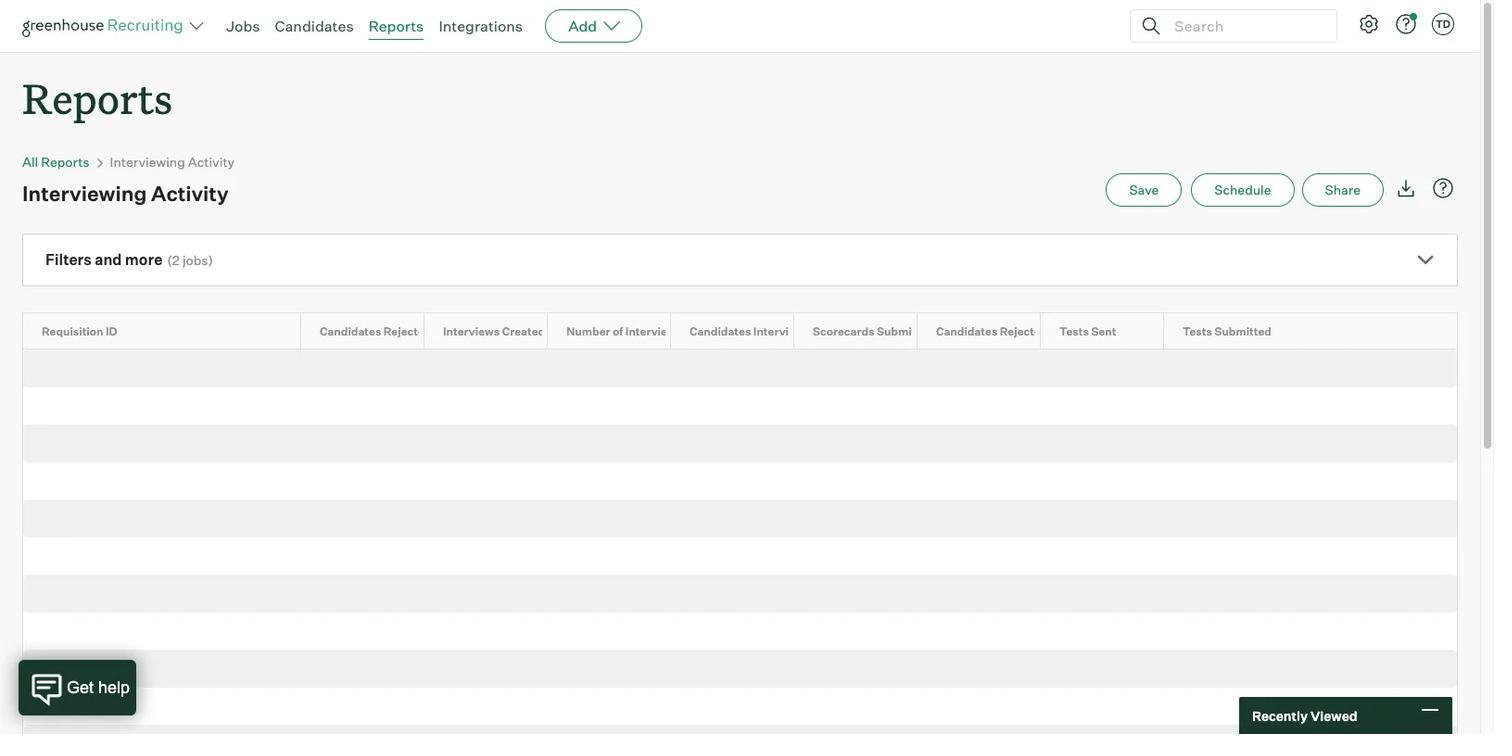 Task type: vqa. For each thing, say whether or not it's contained in the screenshot.
Hired Candidate
no



Task type: describe. For each thing, give the bounding box(es) containing it.
recently viewed
[[1253, 708, 1358, 724]]

configure image
[[1359, 13, 1381, 35]]

2 vertical spatial reports
[[41, 154, 90, 170]]

number
[[567, 325, 611, 339]]

add button
[[545, 9, 643, 43]]

jobs
[[183, 252, 208, 268]]

download image
[[1396, 177, 1418, 200]]

tests for tests sent
[[1060, 325, 1090, 339]]

interviews created column header
[[425, 314, 564, 349]]

schedule button
[[1192, 174, 1295, 207]]

all reports link
[[22, 154, 90, 170]]

interviewing activity link
[[110, 154, 235, 170]]

integrations link
[[439, 17, 523, 35]]

td button
[[1429, 9, 1459, 39]]

filters
[[45, 251, 92, 269]]

row containing requisition id
[[23, 314, 1458, 349]]

submitted for scorecards submitted
[[877, 325, 934, 339]]

interviews created
[[443, 325, 545, 339]]

save and schedule this report to revisit it! element
[[1107, 174, 1192, 207]]

scorecards submitted column header
[[795, 314, 934, 349]]

reports link
[[369, 17, 424, 35]]

scorecards submitted
[[813, 325, 934, 339]]

tests sent
[[1060, 325, 1117, 339]]

tests submitted column header
[[1165, 314, 1305, 349]]

jobs
[[226, 17, 260, 35]]

and
[[95, 251, 122, 269]]

0 vertical spatial activity
[[188, 154, 235, 170]]

scorecards
[[813, 325, 875, 339]]

requisition
[[42, 325, 103, 339]]

share button
[[1303, 174, 1385, 207]]

requisition id column header
[[23, 314, 317, 349]]

candidates interviewing column header
[[671, 314, 822, 349]]

add
[[569, 17, 597, 35]]

td
[[1436, 18, 1451, 31]]

interviews inside column header
[[626, 325, 683, 339]]

tests for tests submitted
[[1183, 325, 1213, 339]]

1 candidates rejected column header from the left
[[301, 314, 441, 349]]

submitted for tests submitted
[[1215, 325, 1272, 339]]

save button
[[1107, 174, 1183, 207]]

share
[[1326, 182, 1361, 198]]



Task type: locate. For each thing, give the bounding box(es) containing it.
td button
[[1433, 13, 1455, 35]]

1 horizontal spatial rejected
[[1000, 325, 1048, 339]]

rejected left the interviews created
[[384, 325, 432, 339]]

all reports
[[22, 154, 90, 170]]

viewed
[[1311, 708, 1358, 724]]

of
[[613, 325, 624, 339]]

submitted inside column header
[[1215, 325, 1272, 339]]

2
[[172, 252, 180, 268]]

2 candidates rejected column header from the left
[[918, 314, 1057, 349]]

number of interviews column header
[[548, 314, 687, 349]]

candidates rejected
[[320, 325, 432, 339], [937, 325, 1048, 339]]

reports right candidates link
[[369, 17, 424, 35]]

faq image
[[1433, 177, 1455, 200]]

2 candidates rejected from the left
[[937, 325, 1048, 339]]

1 horizontal spatial candidates rejected
[[937, 325, 1048, 339]]

number of interviews
[[567, 325, 683, 339]]

candidates rejected column header
[[301, 314, 441, 349], [918, 314, 1057, 349]]

candidates interviewing
[[690, 325, 822, 339]]

tests submitted
[[1183, 325, 1272, 339]]

interviews inside column header
[[443, 325, 500, 339]]

grid containing requisition id
[[23, 314, 1458, 350]]

0 horizontal spatial tests
[[1060, 325, 1090, 339]]

candidates link
[[275, 17, 354, 35]]

)
[[208, 252, 213, 268]]

1 rejected from the left
[[384, 325, 432, 339]]

1 submitted from the left
[[877, 325, 934, 339]]

interviews right of
[[626, 325, 683, 339]]

2 vertical spatial interviewing
[[754, 325, 822, 339]]

row
[[23, 314, 1458, 349]]

1 vertical spatial interviewing activity
[[22, 181, 229, 206]]

interviewing
[[110, 154, 185, 170], [22, 181, 147, 206], [754, 325, 822, 339]]

1 horizontal spatial candidates rejected column header
[[918, 314, 1057, 349]]

0 vertical spatial interviewing activity
[[110, 154, 235, 170]]

save
[[1130, 182, 1159, 198]]

1 horizontal spatial submitted
[[1215, 325, 1272, 339]]

0 horizontal spatial candidates rejected column header
[[301, 314, 441, 349]]

tests
[[1060, 325, 1090, 339], [1183, 325, 1213, 339]]

schedule
[[1215, 182, 1272, 198]]

candidates
[[275, 17, 354, 35], [320, 325, 381, 339], [690, 325, 751, 339], [937, 325, 998, 339]]

1 tests from the left
[[1060, 325, 1090, 339]]

rejected
[[384, 325, 432, 339], [1000, 325, 1048, 339]]

0 vertical spatial reports
[[369, 17, 424, 35]]

1 horizontal spatial interviews
[[626, 325, 683, 339]]

candidates inside column header
[[690, 325, 751, 339]]

interviewing activity
[[110, 154, 235, 170], [22, 181, 229, 206]]

rejected left tests sent
[[1000, 325, 1048, 339]]

id
[[106, 325, 117, 339]]

greenhouse recruiting image
[[22, 15, 189, 37]]

1 vertical spatial activity
[[151, 181, 229, 206]]

sent
[[1092, 325, 1117, 339]]

(
[[167, 252, 172, 268]]

0 horizontal spatial candidates rejected
[[320, 325, 432, 339]]

0 horizontal spatial submitted
[[877, 325, 934, 339]]

reports right "all"
[[41, 154, 90, 170]]

1 horizontal spatial tests
[[1183, 325, 1213, 339]]

2 rejected from the left
[[1000, 325, 1048, 339]]

recently
[[1253, 708, 1309, 724]]

tests sent column header
[[1041, 314, 1181, 349]]

activity
[[188, 154, 235, 170], [151, 181, 229, 206]]

integrations
[[439, 17, 523, 35]]

grid
[[23, 314, 1458, 350]]

0 vertical spatial interviewing
[[110, 154, 185, 170]]

reports
[[369, 17, 424, 35], [22, 70, 173, 125], [41, 154, 90, 170]]

2 submitted from the left
[[1215, 325, 1272, 339]]

all
[[22, 154, 38, 170]]

created
[[502, 325, 545, 339]]

2 interviews from the left
[[626, 325, 683, 339]]

Search text field
[[1170, 13, 1321, 39]]

tests right tests sent column header
[[1183, 325, 1213, 339]]

tests left sent
[[1060, 325, 1090, 339]]

1 vertical spatial interviewing
[[22, 181, 147, 206]]

submitted
[[877, 325, 934, 339], [1215, 325, 1272, 339]]

2 tests from the left
[[1183, 325, 1213, 339]]

jobs link
[[226, 17, 260, 35]]

1 vertical spatial reports
[[22, 70, 173, 125]]

requisition id
[[42, 325, 117, 339]]

filters and more ( 2 jobs )
[[45, 251, 213, 269]]

interviews left created
[[443, 325, 500, 339]]

submitted inside column header
[[877, 325, 934, 339]]

0 horizontal spatial rejected
[[384, 325, 432, 339]]

0 horizontal spatial interviews
[[443, 325, 500, 339]]

1 candidates rejected from the left
[[320, 325, 432, 339]]

interviewing inside column header
[[754, 325, 822, 339]]

reports down greenhouse recruiting image
[[22, 70, 173, 125]]

more
[[125, 251, 163, 269]]

interviews
[[443, 325, 500, 339], [626, 325, 683, 339]]

1 interviews from the left
[[443, 325, 500, 339]]



